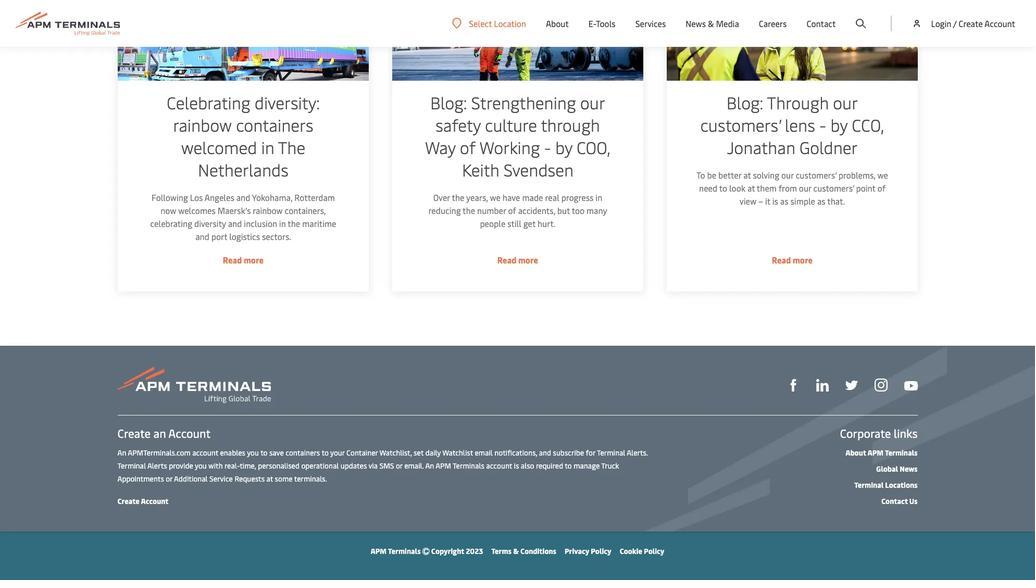 Task type: vqa. For each thing, say whether or not it's contained in the screenshot.
Fill 44 LINK at the right of the page
yes



Task type: describe. For each thing, give the bounding box(es) containing it.
updates
[[341, 461, 367, 471]]

210512 rainbow maersk apmt2 hr image
[[118, 0, 369, 81]]

0 horizontal spatial terminals
[[388, 547, 421, 557]]

2 vertical spatial customers'
[[814, 182, 854, 194]]

containers inside an apmterminals.com account enables you to save containers to your container watchlist, set daily watchlist email notifications, and subscribe for terminal alerts. terminal alerts provide you with real-time, personalised operational updates via sms or email. an apm terminals account is also required to manage truck appointments or additional service requests at some terminals.
[[286, 448, 320, 458]]

by inside blog: through our customers' lens - by cco, jonathan goldner
[[831, 114, 848, 136]]

1 vertical spatial account
[[168, 426, 211, 441]]

save
[[269, 448, 284, 458]]

e-
[[589, 18, 596, 29]]

keith
[[462, 158, 499, 181]]

copyright
[[431, 547, 464, 557]]

privacy
[[565, 547, 589, 557]]

location
[[494, 17, 526, 29]]

0 horizontal spatial apm
[[371, 547, 387, 557]]

tools
[[596, 18, 616, 29]]

global news
[[877, 464, 918, 474]]

- inside blog: strengthening our safety culture through way of working - by coo, keith svendsen
[[544, 136, 551, 158]]

about apm terminals
[[846, 448, 918, 458]]

with
[[209, 461, 223, 471]]

manage
[[574, 461, 600, 471]]

read for netherlands
[[223, 254, 242, 266]]

linkedin__x28_alt_x29__3_ link
[[816, 378, 829, 392]]

jonathan
[[727, 136, 795, 158]]

global
[[877, 464, 899, 474]]

read more for netherlands
[[223, 254, 263, 266]]

privacy policy link
[[565, 547, 612, 557]]

and down diversity
[[195, 231, 209, 242]]

look
[[729, 182, 745, 194]]

be
[[707, 169, 716, 181]]

netherlands
[[198, 158, 288, 181]]

instagram image
[[875, 379, 888, 392]]

–
[[759, 195, 763, 207]]

1 vertical spatial the
[[463, 205, 475, 216]]

the inside following los angeles and yokohama, rotterdam now welcomes maersk's rainbow containers, celebrating diversity and inclusion in the maritime and port logistics sectors.
[[288, 218, 300, 229]]

sectors.
[[262, 231, 291, 242]]

coo,
[[577, 136, 610, 158]]

and inside an apmterminals.com account enables you to save containers to your container watchlist, set daily watchlist email notifications, and subscribe for terminal alerts. terminal alerts provide you with real-time, personalised operational updates via sms or email. an apm terminals account is also required to manage truck appointments or additional service requests at some terminals.
[[539, 448, 551, 458]]

0 vertical spatial you
[[247, 448, 259, 458]]

yokohama,
[[252, 192, 292, 203]]

create for create an account
[[118, 426, 151, 441]]

& for news
[[708, 18, 714, 29]]

210421 through our customers lens image
[[667, 0, 918, 81]]

sms
[[380, 461, 394, 471]]

news inside popup button
[[686, 18, 706, 29]]

0 vertical spatial terminal
[[597, 448, 626, 458]]

them
[[757, 182, 777, 194]]

it
[[765, 195, 770, 207]]

cco,
[[852, 114, 884, 136]]

1 horizontal spatial news
[[900, 464, 918, 474]]

to left the your
[[322, 448, 329, 458]]

daily
[[426, 448, 441, 458]]

corporate
[[840, 426, 891, 441]]

of inside to be better at solving our customers' problems, we need to look at them from our customers' point of view – it is as simple as that.
[[878, 182, 886, 194]]

2 as from the left
[[817, 195, 826, 207]]

0 horizontal spatial terminal
[[118, 461, 146, 471]]

by inside blog: strengthening our safety culture through way of working - by coo, keith svendsen
[[555, 136, 572, 158]]

get
[[523, 218, 536, 229]]

appointments
[[118, 474, 164, 484]]

careers button
[[759, 0, 787, 47]]

read more for cco,
[[772, 254, 813, 266]]

celebrating
[[150, 218, 192, 229]]

rotterdam
[[294, 192, 335, 203]]

policy for privacy policy
[[591, 547, 612, 557]]

watchlist,
[[380, 448, 412, 458]]

alerts
[[147, 461, 167, 471]]

truck
[[602, 461, 619, 471]]

maersk's
[[217, 205, 251, 216]]

login / create account link
[[912, 0, 1016, 47]]

0 vertical spatial account
[[985, 18, 1016, 29]]

our up from
[[781, 169, 794, 181]]

blog: for strengthening
[[430, 91, 467, 114]]

terminal locations link
[[855, 480, 918, 490]]

rainbow inside following los angeles and yokohama, rotterdam now welcomes maersk's rainbow containers, celebrating diversity and inclusion in the maritime and port logistics sectors.
[[253, 205, 283, 216]]

los
[[190, 192, 203, 203]]

services button
[[636, 0, 666, 47]]

problems,
[[839, 169, 876, 181]]

0 vertical spatial apm
[[868, 448, 884, 458]]

is inside to be better at solving our customers' problems, we need to look at them from our customers' point of view – it is as simple as that.
[[772, 195, 778, 207]]

is inside an apmterminals.com account enables you to save containers to your container watchlist, set daily watchlist email notifications, and subscribe for terminal alerts. terminal alerts provide you with real-time, personalised operational updates via sms or email. an apm terminals account is also required to manage truck appointments or additional service requests at some terminals.
[[514, 461, 519, 471]]

create an account
[[118, 426, 211, 441]]

create account link
[[118, 497, 169, 507]]

210414 blog keith main image
[[392, 0, 643, 81]]

to be better at solving our customers' problems, we need to look at them from our customers' point of view – it is as simple as that.
[[697, 169, 888, 207]]

customers' inside blog: through our customers' lens - by cco, jonathan goldner
[[700, 114, 781, 136]]

from
[[779, 182, 797, 194]]

some
[[275, 474, 293, 484]]

select location button
[[452, 17, 526, 29]]

about button
[[546, 0, 569, 47]]

corporate links
[[840, 426, 918, 441]]

rainbow inside celebrating diversity: rainbow containers welcomed in the netherlands
[[173, 114, 232, 136]]

facebook image
[[787, 379, 800, 392]]

container
[[347, 448, 378, 458]]

notifications,
[[495, 448, 537, 458]]

lens
[[785, 114, 815, 136]]

1 vertical spatial at
[[748, 182, 755, 194]]

services
[[636, 18, 666, 29]]

over the years, we have made real progress in reducing the number of accidents, but too many people still get hurt.
[[428, 192, 607, 229]]

better
[[718, 169, 741, 181]]

careers
[[759, 18, 787, 29]]

create for create account
[[118, 497, 140, 507]]

in inside following los angeles and yokohama, rotterdam now welcomes maersk's rainbow containers, celebrating diversity and inclusion in the maritime and port logistics sectors.
[[279, 218, 286, 229]]

our inside blog: through our customers' lens - by cco, jonathan goldner
[[833, 91, 858, 114]]

links
[[894, 426, 918, 441]]

select
[[469, 17, 492, 29]]

of inside the over the years, we have made real progress in reducing the number of accidents, but too many people still get hurt.
[[508, 205, 516, 216]]

blog: for through
[[727, 91, 763, 114]]

- inside blog: through our customers' lens - by cco, jonathan goldner
[[820, 114, 826, 136]]

following
[[151, 192, 188, 203]]

read more for of
[[497, 254, 538, 266]]

celebrating
[[166, 91, 250, 114]]

our inside blog: strengthening our safety culture through way of working - by coo, keith svendsen
[[580, 91, 605, 114]]

news & media button
[[686, 0, 739, 47]]

terms & conditions link
[[492, 547, 557, 557]]

about apm terminals link
[[846, 448, 918, 458]]

svendsen
[[504, 158, 574, 181]]

goldner
[[800, 136, 858, 158]]

time,
[[240, 461, 256, 471]]

read for cco,
[[772, 254, 791, 266]]



Task type: locate. For each thing, give the bounding box(es) containing it.
following los angeles and yokohama, rotterdam now welcomes maersk's rainbow containers, celebrating diversity and inclusion in the maritime and port logistics sectors.
[[150, 192, 336, 242]]

apmt footer logo image
[[118, 367, 271, 403]]

terminals inside an apmterminals.com account enables you to save containers to your container watchlist, set daily watchlist email notifications, and subscribe for terminal alerts. terminal alerts provide you with real-time, personalised operational updates via sms or email. an apm terminals account is also required to manage truck appointments or additional service requests at some terminals.
[[453, 461, 485, 471]]

1 policy from the left
[[591, 547, 612, 557]]

2 vertical spatial at
[[267, 474, 273, 484]]

2 horizontal spatial more
[[793, 254, 813, 266]]

1 vertical spatial you
[[195, 461, 207, 471]]

1 as from the left
[[780, 195, 789, 207]]

enables
[[220, 448, 245, 458]]

create left the an
[[118, 426, 151, 441]]

0 horizontal spatial -
[[544, 136, 551, 158]]

that.
[[827, 195, 845, 207]]

email.
[[404, 461, 424, 471]]

by left cco,
[[831, 114, 848, 136]]

subscribe
[[553, 448, 584, 458]]

strengthening
[[471, 91, 576, 114]]

still
[[507, 218, 521, 229]]

2 policy from the left
[[644, 547, 665, 557]]

account down "appointments"
[[141, 497, 169, 507]]

to down subscribe
[[565, 461, 572, 471]]

reducing
[[428, 205, 461, 216]]

3 more from the left
[[793, 254, 813, 266]]

terminals up global news link
[[885, 448, 918, 458]]

terminal down global
[[855, 480, 884, 490]]

twitter image
[[846, 379, 858, 392]]

fill 44 link
[[846, 378, 858, 392]]

terminals
[[885, 448, 918, 458], [453, 461, 485, 471], [388, 547, 421, 557]]

e-tools button
[[589, 0, 616, 47]]

instagram link
[[875, 378, 888, 392]]

0 vertical spatial is
[[772, 195, 778, 207]]

1 vertical spatial create
[[118, 426, 151, 441]]

0 vertical spatial terminals
[[885, 448, 918, 458]]

you up time,
[[247, 448, 259, 458]]

1 horizontal spatial more
[[518, 254, 538, 266]]

shape link
[[787, 378, 800, 392]]

maritime
[[302, 218, 336, 229]]

1 vertical spatial customers'
[[796, 169, 837, 181]]

2 vertical spatial terminals
[[388, 547, 421, 557]]

apm down corporate links
[[868, 448, 884, 458]]

or down alerts
[[166, 474, 173, 484]]

- right working
[[544, 136, 551, 158]]

terminal locations
[[855, 480, 918, 490]]

read for of
[[497, 254, 516, 266]]

2 vertical spatial in
[[279, 218, 286, 229]]

create down "appointments"
[[118, 497, 140, 507]]

0 horizontal spatial or
[[166, 474, 173, 484]]

of right "point"
[[878, 182, 886, 194]]

provide
[[169, 461, 193, 471]]

is
[[772, 195, 778, 207], [514, 461, 519, 471]]

blog: through our customers' lens - by cco, jonathan goldner
[[700, 91, 884, 158]]

to inside to be better at solving our customers' problems, we need to look at them from our customers' point of view – it is as simple as that.
[[719, 182, 727, 194]]

2 vertical spatial the
[[288, 218, 300, 229]]

policy
[[591, 547, 612, 557], [644, 547, 665, 557]]

we inside to be better at solving our customers' problems, we need to look at them from our customers' point of view – it is as simple as that.
[[878, 169, 888, 181]]

1 vertical spatial we
[[490, 192, 501, 203]]

an up "appointments"
[[118, 448, 126, 458]]

apm terminals ⓒ copyright 2023
[[371, 547, 483, 557]]

0 horizontal spatial in
[[261, 136, 274, 158]]

0 horizontal spatial more
[[244, 254, 263, 266]]

2 more from the left
[[518, 254, 538, 266]]

solving
[[753, 169, 779, 181]]

1 vertical spatial an
[[425, 461, 434, 471]]

contact for contact
[[807, 18, 836, 29]]

terminals left ⓒ
[[388, 547, 421, 557]]

of inside blog: strengthening our safety culture through way of working - by coo, keith svendsen
[[460, 136, 476, 158]]

rainbow
[[173, 114, 232, 136], [253, 205, 283, 216]]

account right the an
[[168, 426, 211, 441]]

about down corporate at the bottom of the page
[[846, 448, 867, 458]]

0 horizontal spatial about
[[546, 18, 569, 29]]

0 horizontal spatial news
[[686, 18, 706, 29]]

customers' up that.
[[814, 182, 854, 194]]

and down maersk's
[[228, 218, 242, 229]]

point
[[856, 182, 876, 194]]

locations
[[886, 480, 918, 490]]

port
[[211, 231, 227, 242]]

1 horizontal spatial is
[[772, 195, 778, 207]]

an
[[118, 448, 126, 458], [425, 461, 434, 471]]

1 more from the left
[[244, 254, 263, 266]]

& inside popup button
[[708, 18, 714, 29]]

2 horizontal spatial terminal
[[855, 480, 884, 490]]

1 vertical spatial rainbow
[[253, 205, 283, 216]]

to
[[697, 169, 705, 181]]

customers' up better
[[700, 114, 781, 136]]

blog: up the 'way'
[[430, 91, 467, 114]]

news up 'locations'
[[900, 464, 918, 474]]

contact us link
[[882, 497, 918, 507]]

at left some
[[267, 474, 273, 484]]

0 vertical spatial or
[[396, 461, 403, 471]]

we
[[878, 169, 888, 181], [490, 192, 501, 203]]

1 horizontal spatial or
[[396, 461, 403, 471]]

apmterminals.com
[[128, 448, 191, 458]]

about for about
[[546, 18, 569, 29]]

inclusion
[[244, 218, 277, 229]]

apm down daily
[[436, 461, 451, 471]]

1 vertical spatial &
[[513, 547, 519, 557]]

2 blog: from the left
[[727, 91, 763, 114]]

youtube image
[[904, 381, 918, 391]]

contact down 'locations'
[[882, 497, 908, 507]]

0 horizontal spatial of
[[460, 136, 476, 158]]

&
[[708, 18, 714, 29], [513, 547, 519, 557]]

celebrating diversity: rainbow containers welcomed in the netherlands
[[166, 91, 320, 181]]

-
[[820, 114, 826, 136], [544, 136, 551, 158]]

select location
[[469, 17, 526, 29]]

account up 'with' at the bottom left of the page
[[192, 448, 218, 458]]

you left 'with' at the bottom left of the page
[[195, 461, 207, 471]]

2 vertical spatial account
[[141, 497, 169, 507]]

2 vertical spatial terminal
[[855, 480, 884, 490]]

blog: inside blog: strengthening our safety culture through way of working - by coo, keith svendsen
[[430, 91, 467, 114]]

- right lens
[[820, 114, 826, 136]]

the right over
[[452, 192, 464, 203]]

is left also at the bottom
[[514, 461, 519, 471]]

terminal up "appointments"
[[118, 461, 146, 471]]

contact us
[[882, 497, 918, 507]]

about for about apm terminals
[[846, 448, 867, 458]]

media
[[716, 18, 739, 29]]

as down from
[[780, 195, 789, 207]]

1 horizontal spatial contact
[[882, 497, 908, 507]]

cookie policy link
[[620, 547, 665, 557]]

and up maersk's
[[236, 192, 250, 203]]

news
[[686, 18, 706, 29], [900, 464, 918, 474]]

blog: up jonathan
[[727, 91, 763, 114]]

0 vertical spatial about
[[546, 18, 569, 29]]

1 horizontal spatial about
[[846, 448, 867, 458]]

0 horizontal spatial &
[[513, 547, 519, 557]]

alerts.
[[627, 448, 648, 458]]

1 horizontal spatial by
[[831, 114, 848, 136]]

0 horizontal spatial as
[[780, 195, 789, 207]]

apm left ⓒ
[[371, 547, 387, 557]]

3 read from the left
[[772, 254, 791, 266]]

containers inside celebrating diversity: rainbow containers welcomed in the netherlands
[[236, 114, 313, 136]]

we up number
[[490, 192, 501, 203]]

1 horizontal spatial read
[[497, 254, 516, 266]]

have
[[503, 192, 520, 203]]

& left media
[[708, 18, 714, 29]]

& right the terms
[[513, 547, 519, 557]]

through
[[541, 114, 600, 136]]

& for terms
[[513, 547, 519, 557]]

0 horizontal spatial an
[[118, 448, 126, 458]]

2 read more from the left
[[497, 254, 538, 266]]

our
[[580, 91, 605, 114], [833, 91, 858, 114], [781, 169, 794, 181], [799, 182, 811, 194]]

via
[[369, 461, 378, 471]]

1 horizontal spatial policy
[[644, 547, 665, 557]]

0 vertical spatial of
[[460, 136, 476, 158]]

blog: inside blog: through our customers' lens - by cco, jonathan goldner
[[727, 91, 763, 114]]

2023
[[466, 547, 483, 557]]

welcomed
[[181, 136, 257, 158]]

as left that.
[[817, 195, 826, 207]]

3 read more from the left
[[772, 254, 813, 266]]

1 blog: from the left
[[430, 91, 467, 114]]

0 vertical spatial at
[[744, 169, 751, 181]]

our up coo,
[[580, 91, 605, 114]]

the down containers,
[[288, 218, 300, 229]]

0 vertical spatial containers
[[236, 114, 313, 136]]

0 horizontal spatial read more
[[223, 254, 263, 266]]

create account
[[118, 497, 169, 507]]

0 horizontal spatial you
[[195, 461, 207, 471]]

policy right privacy
[[591, 547, 612, 557]]

1 vertical spatial containers
[[286, 448, 320, 458]]

1 horizontal spatial of
[[508, 205, 516, 216]]

at inside an apmterminals.com account enables you to save containers to your container watchlist, set daily watchlist email notifications, and subscribe for terminal alerts. terminal alerts provide you with real-time, personalised operational updates via sms or email. an apm terminals account is also required to manage truck appointments or additional service requests at some terminals.
[[267, 474, 273, 484]]

0 vertical spatial we
[[878, 169, 888, 181]]

0 horizontal spatial rainbow
[[173, 114, 232, 136]]

over
[[433, 192, 450, 203]]

1 vertical spatial in
[[596, 192, 602, 203]]

1 horizontal spatial blog:
[[727, 91, 763, 114]]

blog: strengthening our safety culture through way of working - by coo, keith svendsen
[[425, 91, 610, 181]]

the
[[278, 136, 305, 158]]

0 vertical spatial rainbow
[[173, 114, 232, 136]]

1 vertical spatial terminal
[[118, 461, 146, 471]]

through
[[767, 91, 829, 114]]

our up the simple
[[799, 182, 811, 194]]

2 horizontal spatial terminals
[[885, 448, 918, 458]]

0 vertical spatial customers'
[[700, 114, 781, 136]]

you tube link
[[904, 379, 918, 392]]

an down daily
[[425, 461, 434, 471]]

2 horizontal spatial read
[[772, 254, 791, 266]]

account right /
[[985, 18, 1016, 29]]

0 vertical spatial contact
[[807, 18, 836, 29]]

to left look
[[719, 182, 727, 194]]

contact
[[807, 18, 836, 29], [882, 497, 908, 507]]

additional
[[174, 474, 208, 484]]

1 horizontal spatial &
[[708, 18, 714, 29]]

terminal up truck
[[597, 448, 626, 458]]

account down email
[[486, 461, 512, 471]]

operational
[[301, 461, 339, 471]]

contact button
[[807, 0, 836, 47]]

more for of
[[518, 254, 538, 266]]

linkedin image
[[816, 379, 829, 392]]

logistics
[[229, 231, 260, 242]]

is right it at right top
[[772, 195, 778, 207]]

we right problems, on the right of the page
[[878, 169, 888, 181]]

in left the
[[261, 136, 274, 158]]

and
[[236, 192, 250, 203], [228, 218, 242, 229], [195, 231, 209, 242], [539, 448, 551, 458]]

terms
[[492, 547, 512, 557]]

1 horizontal spatial terminals
[[453, 461, 485, 471]]

terminal
[[597, 448, 626, 458], [118, 461, 146, 471], [855, 480, 884, 490]]

terminals down watchlist
[[453, 461, 485, 471]]

to left the save
[[261, 448, 268, 458]]

0 horizontal spatial contact
[[807, 18, 836, 29]]

now
[[160, 205, 176, 216]]

0 vertical spatial news
[[686, 18, 706, 29]]

1 horizontal spatial rainbow
[[253, 205, 283, 216]]

apm inside an apmterminals.com account enables you to save containers to your container watchlist, set daily watchlist email notifications, and subscribe for terminal alerts. terminal alerts provide you with real-time, personalised operational updates via sms or email. an apm terminals account is also required to manage truck appointments or additional service requests at some terminals.
[[436, 461, 451, 471]]

0 horizontal spatial by
[[555, 136, 572, 158]]

of down have
[[508, 205, 516, 216]]

and up required
[[539, 448, 551, 458]]

2 vertical spatial create
[[118, 497, 140, 507]]

1 horizontal spatial in
[[279, 218, 286, 229]]

contact for contact us
[[882, 497, 908, 507]]

need
[[699, 182, 717, 194]]

0 horizontal spatial policy
[[591, 547, 612, 557]]

create right /
[[959, 18, 983, 29]]

diversity
[[194, 218, 226, 229]]

in up many at the top of page
[[596, 192, 602, 203]]

about left e-
[[546, 18, 569, 29]]

1 horizontal spatial we
[[878, 169, 888, 181]]

for
[[586, 448, 596, 458]]

1 vertical spatial news
[[900, 464, 918, 474]]

in up sectors.
[[279, 218, 286, 229]]

customers' up the simple
[[796, 169, 837, 181]]

policy for cookie policy
[[644, 547, 665, 557]]

watchlist
[[443, 448, 473, 458]]

0 horizontal spatial blog:
[[430, 91, 467, 114]]

2 horizontal spatial apm
[[868, 448, 884, 458]]

people
[[480, 218, 505, 229]]

2 vertical spatial of
[[508, 205, 516, 216]]

in inside celebrating diversity: rainbow containers welcomed in the netherlands
[[261, 136, 274, 158]]

1 read more from the left
[[223, 254, 263, 266]]

0 horizontal spatial account
[[192, 448, 218, 458]]

of right the 'way'
[[460, 136, 476, 158]]

number
[[477, 205, 506, 216]]

0 vertical spatial the
[[452, 192, 464, 203]]

by left coo,
[[555, 136, 572, 158]]

at up view
[[748, 182, 755, 194]]

required
[[536, 461, 563, 471]]

working
[[479, 136, 540, 158]]

2 horizontal spatial read more
[[772, 254, 813, 266]]

about
[[546, 18, 569, 29], [846, 448, 867, 458]]

0 vertical spatial an
[[118, 448, 126, 458]]

an
[[154, 426, 166, 441]]

more for cco,
[[793, 254, 813, 266]]

the down years,
[[463, 205, 475, 216]]

accidents,
[[518, 205, 555, 216]]

1 horizontal spatial an
[[425, 461, 434, 471]]

contact right careers
[[807, 18, 836, 29]]

we inside the over the years, we have made real progress in reducing the number of accidents, but too many people still get hurt.
[[490, 192, 501, 203]]

2 vertical spatial apm
[[371, 547, 387, 557]]

in inside the over the years, we have made real progress in reducing the number of accidents, but too many people still get hurt.
[[596, 192, 602, 203]]

at up look
[[744, 169, 751, 181]]

policy right "cookie"
[[644, 547, 665, 557]]

2 read from the left
[[497, 254, 516, 266]]

1 vertical spatial of
[[878, 182, 886, 194]]

login
[[932, 18, 952, 29]]

1 vertical spatial or
[[166, 474, 173, 484]]

terminals.
[[294, 474, 327, 484]]

0 vertical spatial in
[[261, 136, 274, 158]]

1 vertical spatial contact
[[882, 497, 908, 507]]

1 horizontal spatial you
[[247, 448, 259, 458]]

news & media
[[686, 18, 739, 29]]

or right sms
[[396, 461, 403, 471]]

0 vertical spatial create
[[959, 18, 983, 29]]

progress
[[561, 192, 594, 203]]

0 horizontal spatial is
[[514, 461, 519, 471]]

our right through on the right of the page
[[833, 91, 858, 114]]

0 vertical spatial account
[[192, 448, 218, 458]]

1 horizontal spatial as
[[817, 195, 826, 207]]

us
[[910, 497, 918, 507]]

news left media
[[686, 18, 706, 29]]

conditions
[[521, 547, 557, 557]]

more for netherlands
[[244, 254, 263, 266]]

0 vertical spatial &
[[708, 18, 714, 29]]

0 horizontal spatial we
[[490, 192, 501, 203]]

too
[[572, 205, 585, 216]]

1 horizontal spatial terminal
[[597, 448, 626, 458]]

2 horizontal spatial in
[[596, 192, 602, 203]]

2 horizontal spatial of
[[878, 182, 886, 194]]

1 read from the left
[[223, 254, 242, 266]]

1 horizontal spatial account
[[486, 461, 512, 471]]

1 horizontal spatial -
[[820, 114, 826, 136]]

1 vertical spatial terminals
[[453, 461, 485, 471]]



